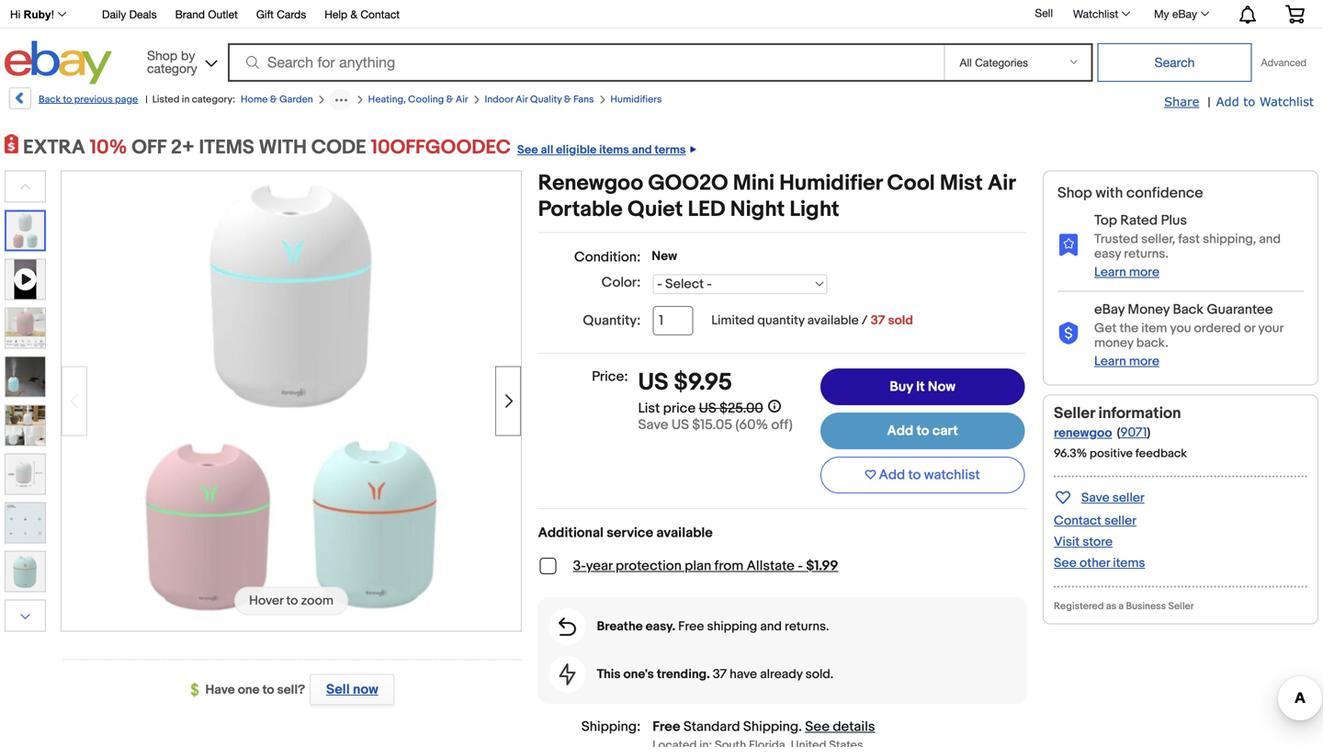 Task type: locate. For each thing, give the bounding box(es) containing it.
save inside button
[[1082, 490, 1110, 506]]

us left $15.05 at the right of page
[[672, 417, 689, 433]]

dollar sign image
[[191, 683, 205, 698]]

0 vertical spatial and
[[632, 143, 652, 157]]

to right one
[[262, 682, 274, 698]]

| left listed
[[145, 94, 148, 106]]

with details__icon image left breathe
[[559, 618, 576, 636]]

1 vertical spatial watchlist
[[1260, 94, 1314, 108]]

2 learn from the top
[[1095, 354, 1127, 369]]

1 vertical spatial contact
[[1054, 513, 1102, 529]]

extra
[[23, 136, 85, 159]]

watchlist link
[[1063, 3, 1139, 25]]

more
[[1129, 265, 1160, 280], [1129, 354, 1160, 369]]

plan
[[685, 558, 712, 574]]

returns. up sold.
[[785, 619, 829, 635]]

0 vertical spatial see
[[517, 143, 538, 157]]

to left cart
[[917, 423, 930, 439]]

0 horizontal spatial 37
[[713, 667, 727, 682]]

1 learn from the top
[[1095, 265, 1127, 280]]

save us $15.05 (60% off)
[[638, 417, 793, 433]]

previous
[[74, 94, 113, 106]]

none submit inside shop by category banner
[[1098, 43, 1252, 82]]

2 horizontal spatial and
[[1260, 232, 1281, 247]]

details
[[833, 719, 875, 735]]

1 vertical spatial learn
[[1095, 354, 1127, 369]]

learn more link for rated
[[1095, 265, 1160, 280]]

see down visit
[[1054, 555, 1077, 571]]

by
[[181, 48, 195, 63]]

1 vertical spatial seller
[[1105, 513, 1137, 529]]

(60%
[[736, 417, 768, 433]]

more down back.
[[1129, 354, 1160, 369]]

1 vertical spatial and
[[1260, 232, 1281, 247]]

items
[[199, 136, 255, 159]]

returns. inside us $9.95 main content
[[785, 619, 829, 635]]

back to previous page link
[[7, 87, 138, 116]]

0 horizontal spatial watchlist
[[1073, 7, 1119, 20]]

0 vertical spatial seller
[[1113, 490, 1145, 506]]

more down seller,
[[1129, 265, 1160, 280]]

category
[[147, 61, 197, 76]]

37 left have
[[713, 667, 727, 682]]

sell inside account navigation
[[1035, 7, 1053, 19]]

watchlist down advanced
[[1260, 94, 1314, 108]]

0 vertical spatial returns.
[[1124, 246, 1169, 262]]

1 vertical spatial free
[[653, 719, 681, 735]]

1 horizontal spatial 37
[[871, 313, 885, 329]]

1 horizontal spatial back
[[1173, 301, 1204, 318]]

with details__icon image left this
[[559, 664, 576, 686]]

see all eligible items and terms link
[[511, 136, 696, 159]]

and for returns.
[[760, 619, 782, 635]]

service
[[607, 525, 654, 541]]

items right the eligible at the top left
[[599, 143, 629, 157]]

see right .
[[805, 719, 830, 735]]

and left terms
[[632, 143, 652, 157]]

available for service
[[657, 525, 713, 541]]

1 horizontal spatial watchlist
[[1260, 94, 1314, 108]]

see for contact seller visit store see other items
[[1054, 555, 1077, 571]]

0 vertical spatial ebay
[[1173, 7, 1198, 20]]

with details__icon image left get at the right of page
[[1058, 322, 1080, 345]]

quantity
[[758, 313, 805, 329]]

1 horizontal spatial air
[[516, 94, 528, 106]]

to
[[63, 94, 72, 106], [1244, 94, 1256, 108], [917, 423, 930, 439], [909, 467, 921, 483], [262, 682, 274, 698]]

shop left by
[[147, 48, 178, 63]]

learn down money
[[1095, 354, 1127, 369]]

learn more link
[[1095, 265, 1160, 280], [1095, 354, 1160, 369]]

watchlist
[[924, 467, 980, 483]]

have one to sell?
[[205, 682, 305, 698]]

1 horizontal spatial ebay
[[1173, 7, 1198, 20]]

learn more link down easy
[[1095, 265, 1160, 280]]

1 vertical spatial see
[[1054, 555, 1077, 571]]

1 horizontal spatial |
[[1208, 95, 1211, 110]]

your shopping cart image
[[1285, 5, 1306, 23]]

back.
[[1137, 335, 1169, 351]]

air right cooling
[[456, 94, 468, 106]]

0 horizontal spatial shop
[[147, 48, 178, 63]]

0 vertical spatial shop
[[147, 48, 178, 63]]

1 horizontal spatial available
[[808, 313, 859, 329]]

price
[[663, 400, 696, 417]]

1 vertical spatial back
[[1173, 301, 1204, 318]]

to inside add to cart link
[[917, 423, 930, 439]]

1 vertical spatial available
[[657, 525, 713, 541]]

2 vertical spatial and
[[760, 619, 782, 635]]

.
[[799, 719, 802, 735]]

None submit
[[1098, 43, 1252, 82]]

add inside share | add to watchlist
[[1216, 94, 1240, 108]]

& right cooling
[[446, 94, 454, 106]]

!
[[51, 8, 54, 21]]

back up you
[[1173, 301, 1204, 318]]

see inside us $9.95 main content
[[805, 719, 830, 735]]

$15.05
[[692, 417, 733, 433]]

0 vertical spatial contact
[[361, 8, 400, 21]]

1 vertical spatial shop
[[1058, 184, 1093, 202]]

with details__icon image
[[1058, 233, 1080, 256], [1058, 322, 1080, 345], [559, 618, 576, 636], [559, 664, 576, 686]]

heating, cooling & air
[[368, 94, 468, 106]]

1 horizontal spatial seller
[[1169, 601, 1194, 612]]

daily
[[102, 8, 126, 21]]

save inside us $9.95 main content
[[638, 417, 669, 433]]

ebay up get at the right of page
[[1095, 301, 1125, 318]]

2 horizontal spatial air
[[988, 170, 1016, 197]]

limited quantity available / 37 sold
[[712, 313, 913, 329]]

1 horizontal spatial contact
[[1054, 513, 1102, 529]]

shop by category button
[[139, 41, 221, 80]]

0 vertical spatial back
[[39, 94, 61, 106]]

air right indoor
[[516, 94, 528, 106]]

back left previous
[[39, 94, 61, 106]]

shipping,
[[1203, 232, 1257, 247]]

& inside 'link'
[[351, 8, 358, 21]]

1 horizontal spatial items
[[1113, 555, 1146, 571]]

seller inside button
[[1113, 490, 1145, 506]]

add down add to cart link
[[879, 467, 905, 483]]

to inside add to watchlist "button"
[[909, 467, 921, 483]]

see all eligible items and terms
[[517, 143, 686, 157]]

standard
[[684, 719, 740, 735]]

ebay money back guarantee get the item you ordered or your money back. learn more
[[1095, 301, 1284, 369]]

1 vertical spatial more
[[1129, 354, 1160, 369]]

your
[[1259, 321, 1284, 336]]

additional service available
[[538, 525, 713, 541]]

a
[[1119, 601, 1124, 612]]

add to cart
[[887, 423, 958, 439]]

free right easy.
[[678, 619, 704, 635]]

seller inside seller information renewgoo ( 9071 ) 96.3% positive feedback
[[1054, 404, 1095, 423]]

0 horizontal spatial back
[[39, 94, 61, 106]]

save down us $9.95
[[638, 417, 669, 433]]

to for previous
[[63, 94, 72, 106]]

learn down easy
[[1095, 265, 1127, 280]]

shop left 'with'
[[1058, 184, 1093, 202]]

add for add to cart
[[887, 423, 914, 439]]

to left previous
[[63, 94, 72, 106]]

air right mist
[[988, 170, 1016, 197]]

portable
[[538, 197, 623, 223]]

0 vertical spatial learn more link
[[1095, 265, 1160, 280]]

0 vertical spatial more
[[1129, 265, 1160, 280]]

sell
[[1035, 7, 1053, 19], [326, 682, 350, 698]]

renewgoo goo2o mini humidifier cool mist air portable quiet led night light - picture 1 of 20 image
[[107, 169, 476, 629]]

1 horizontal spatial returns.
[[1124, 246, 1169, 262]]

shop with confidence
[[1058, 184, 1204, 202]]

| right 'share' button
[[1208, 95, 1211, 110]]

0 horizontal spatial sell
[[326, 682, 350, 698]]

contact
[[361, 8, 400, 21], [1054, 513, 1102, 529]]

air
[[456, 94, 468, 106], [516, 94, 528, 106], [988, 170, 1016, 197]]

with details__icon image left easy
[[1058, 233, 1080, 256]]

& left fans
[[564, 94, 571, 106]]

us down $9.95
[[699, 400, 717, 417]]

0 vertical spatial learn
[[1095, 265, 1127, 280]]

money
[[1128, 301, 1170, 318]]

money
[[1095, 335, 1134, 351]]

0 vertical spatial save
[[638, 417, 669, 433]]

1 horizontal spatial sell
[[1035, 7, 1053, 19]]

buy
[[890, 379, 913, 395]]

save for save seller
[[1082, 490, 1110, 506]]

and right shipping,
[[1260, 232, 1281, 247]]

and right shipping
[[760, 619, 782, 635]]

to down advanced link
[[1244, 94, 1256, 108]]

my ebay link
[[1144, 3, 1218, 25]]

Search for anything text field
[[231, 45, 941, 80]]

picture 7 of 20 image
[[6, 552, 45, 591]]

1 vertical spatial items
[[1113, 555, 1146, 571]]

0 vertical spatial add
[[1216, 94, 1240, 108]]

learn more link down money
[[1095, 354, 1160, 369]]

to inside back to previous page link
[[63, 94, 72, 106]]

with details__icon image for top rated plus
[[1058, 233, 1080, 256]]

0 horizontal spatial contact
[[361, 8, 400, 21]]

contact right help at the top of page
[[361, 8, 400, 21]]

2 vertical spatial add
[[879, 467, 905, 483]]

registered
[[1054, 601, 1104, 612]]

watchlist
[[1073, 7, 1119, 20], [1260, 94, 1314, 108]]

help & contact
[[325, 8, 400, 21]]

see left all
[[517, 143, 538, 157]]

seller right "business" on the bottom right of page
[[1169, 601, 1194, 612]]

0 vertical spatial watchlist
[[1073, 7, 1119, 20]]

0 horizontal spatial see
[[517, 143, 538, 157]]

1 vertical spatial returns.
[[785, 619, 829, 635]]

save up contact seller link
[[1082, 490, 1110, 506]]

1 vertical spatial save
[[1082, 490, 1110, 506]]

watchlist right sell link
[[1073, 7, 1119, 20]]

available up the plan
[[657, 525, 713, 541]]

and inside see all eligible items and terms link
[[632, 143, 652, 157]]

learn
[[1095, 265, 1127, 280], [1095, 354, 1127, 369]]

shop inside shop by category
[[147, 48, 178, 63]]

add down buy
[[887, 423, 914, 439]]

breathe easy. free shipping and returns.
[[597, 619, 829, 635]]

home & garden link
[[241, 94, 313, 106]]

1 vertical spatial learn more link
[[1095, 354, 1160, 369]]

seller down save seller
[[1105, 513, 1137, 529]]

available left the /
[[808, 313, 859, 329]]

1 horizontal spatial save
[[1082, 490, 1110, 506]]

2 more from the top
[[1129, 354, 1160, 369]]

$25.00
[[720, 400, 764, 417]]

ebay right my
[[1173, 7, 1198, 20]]

seller up renewgoo link
[[1054, 404, 1095, 423]]

contact seller visit store see other items
[[1054, 513, 1146, 571]]

to left watchlist
[[909, 467, 921, 483]]

with details__icon image for breathe easy.
[[559, 618, 576, 636]]

3-
[[573, 558, 586, 574]]

seller up contact seller link
[[1113, 490, 1145, 506]]

0 horizontal spatial available
[[657, 525, 713, 541]]

seller inside contact seller visit store see other items
[[1105, 513, 1137, 529]]

sell left "now" at the bottom left
[[326, 682, 350, 698]]

add to watchlist
[[879, 467, 980, 483]]

hi
[[10, 8, 21, 21]]

2 horizontal spatial see
[[1054, 555, 1077, 571]]

| inside share | add to watchlist
[[1208, 95, 1211, 110]]

0 vertical spatial seller
[[1054, 404, 1095, 423]]

back
[[39, 94, 61, 106], [1173, 301, 1204, 318]]

0 horizontal spatial ebay
[[1095, 301, 1125, 318]]

add right share
[[1216, 94, 1240, 108]]

confidence
[[1127, 184, 1204, 202]]

listed
[[152, 94, 180, 106]]

1 horizontal spatial and
[[760, 619, 782, 635]]

2 learn more link from the top
[[1095, 354, 1160, 369]]

allstate
[[747, 558, 795, 574]]

items right other
[[1113, 555, 1146, 571]]

(
[[1117, 425, 1121, 441]]

us $9.95
[[638, 369, 733, 397]]

0 horizontal spatial save
[[638, 417, 669, 433]]

1 learn more link from the top
[[1095, 265, 1160, 280]]

renewgoo link
[[1054, 425, 1113, 441]]

0 vertical spatial available
[[808, 313, 859, 329]]

0 horizontal spatial seller
[[1054, 404, 1095, 423]]

0 horizontal spatial items
[[599, 143, 629, 157]]

0 vertical spatial items
[[599, 143, 629, 157]]

sell left the watchlist link
[[1035, 7, 1053, 19]]

0 horizontal spatial returns.
[[785, 619, 829, 635]]

1 vertical spatial add
[[887, 423, 914, 439]]

home
[[241, 94, 268, 106]]

off
[[132, 136, 166, 159]]

in
[[182, 94, 190, 106]]

1 horizontal spatial see
[[805, 719, 830, 735]]

37 right the /
[[871, 313, 885, 329]]

see
[[517, 143, 538, 157], [1054, 555, 1077, 571], [805, 719, 830, 735]]

2 vertical spatial see
[[805, 719, 830, 735]]

us up list
[[638, 369, 669, 397]]

deals
[[129, 8, 157, 21]]

1 more from the top
[[1129, 265, 1160, 280]]

watchlist inside share | add to watchlist
[[1260, 94, 1314, 108]]

seller for contact
[[1105, 513, 1137, 529]]

contact up the visit store link
[[1054, 513, 1102, 529]]

& right help at the top of page
[[351, 8, 358, 21]]

0 horizontal spatial and
[[632, 143, 652, 157]]

and inside us $9.95 main content
[[760, 619, 782, 635]]

already
[[760, 667, 803, 682]]

add to watchlist link
[[1216, 94, 1314, 110]]

0 horizontal spatial air
[[456, 94, 468, 106]]

1 vertical spatial 37
[[713, 667, 727, 682]]

1 vertical spatial ebay
[[1095, 301, 1125, 318]]

0 vertical spatial sell
[[1035, 7, 1053, 19]]

picture 2 of 20 image
[[6, 308, 45, 348]]

1 horizontal spatial shop
[[1058, 184, 1093, 202]]

items
[[599, 143, 629, 157], [1113, 555, 1146, 571]]

returns.
[[1124, 246, 1169, 262], [785, 619, 829, 635]]

see inside contact seller visit store see other items
[[1054, 555, 1077, 571]]

add inside "button"
[[879, 467, 905, 483]]

returns. down rated
[[1124, 246, 1169, 262]]

and
[[632, 143, 652, 157], [1260, 232, 1281, 247], [760, 619, 782, 635]]

my
[[1154, 7, 1170, 20]]

1 vertical spatial sell
[[326, 682, 350, 698]]

1 vertical spatial seller
[[1169, 601, 1194, 612]]

free left "standard"
[[653, 719, 681, 735]]



Task type: vqa. For each thing, say whether or not it's contained in the screenshot.
Find a Vehicle
no



Task type: describe. For each thing, give the bounding box(es) containing it.
off)
[[771, 417, 793, 433]]

have
[[205, 682, 235, 698]]

night
[[730, 197, 785, 223]]

to for cart
[[917, 423, 930, 439]]

renewgoo goo2o mini humidifier cool mist air portable quiet led night light
[[538, 170, 1016, 223]]

light
[[790, 197, 840, 223]]

shop by category banner
[[0, 0, 1319, 89]]

humidifier
[[780, 170, 883, 197]]

now
[[928, 379, 956, 395]]

code
[[311, 136, 366, 159]]

and for terms
[[632, 143, 652, 157]]

renewgoo
[[1054, 425, 1113, 441]]

gift cards
[[256, 8, 306, 21]]

$1.99
[[806, 558, 839, 574]]

you
[[1170, 321, 1192, 336]]

limited
[[712, 313, 755, 329]]

or
[[1244, 321, 1256, 336]]

see for free standard shipping . see details
[[805, 719, 830, 735]]

contact inside 'link'
[[361, 8, 400, 21]]

add to cart link
[[821, 413, 1025, 449]]

2 horizontal spatial us
[[699, 400, 717, 417]]

advanced
[[1261, 57, 1307, 68]]

with details__icon image for ebay money back guarantee
[[1058, 322, 1080, 345]]

seller information renewgoo ( 9071 ) 96.3% positive feedback
[[1054, 404, 1187, 461]]

fans
[[574, 94, 594, 106]]

video 1 of 1 image
[[6, 260, 45, 299]]

price:
[[592, 369, 628, 385]]

more inside "top rated plus trusted seller, fast shipping, and easy returns. learn more"
[[1129, 265, 1160, 280]]

to inside share | add to watchlist
[[1244, 94, 1256, 108]]

sell for sell
[[1035, 7, 1053, 19]]

ebay inside ebay money back guarantee get the item you ordered or your money back. learn more
[[1095, 301, 1125, 318]]

10%
[[90, 136, 127, 159]]

seller for save
[[1113, 490, 1145, 506]]

air inside renewgoo goo2o mini humidifier cool mist air portable quiet led night light
[[988, 170, 1016, 197]]

humidifiers link
[[611, 94, 662, 106]]

sell now link
[[305, 674, 395, 705]]

one's
[[624, 667, 654, 682]]

shop for shop with confidence
[[1058, 184, 1093, 202]]

0 horizontal spatial |
[[145, 94, 148, 106]]

0 vertical spatial 37
[[871, 313, 885, 329]]

eligible
[[556, 143, 597, 157]]

guarantee
[[1207, 301, 1273, 318]]

/
[[862, 313, 868, 329]]

quality
[[530, 94, 562, 106]]

terms
[[655, 143, 686, 157]]

9071
[[1121, 425, 1147, 441]]

other
[[1080, 555, 1110, 571]]

shipping:
[[582, 719, 641, 735]]

share | add to watchlist
[[1165, 94, 1314, 110]]

picture 3 of 20 image
[[6, 357, 45, 397]]

1 horizontal spatial us
[[672, 417, 689, 433]]

indoor air quality & fans link
[[485, 94, 594, 106]]

us $9.95 main content
[[538, 170, 1027, 747]]

account navigation
[[0, 0, 1319, 28]]

3-year protection plan from allstate - $1.99
[[573, 558, 839, 574]]

picture 4 of 20 image
[[6, 406, 45, 445]]

sold.
[[806, 667, 834, 682]]

with details__icon image for this one's trending.
[[559, 664, 576, 686]]

list
[[638, 400, 660, 417]]

trusted
[[1095, 232, 1139, 247]]

0 horizontal spatial us
[[638, 369, 669, 397]]

mist
[[940, 170, 983, 197]]

back inside ebay money back guarantee get the item you ordered or your money back. learn more
[[1173, 301, 1204, 318]]

share button
[[1165, 94, 1200, 110]]

picture 5 of 20 image
[[6, 454, 45, 494]]

contact inside contact seller visit store see other items
[[1054, 513, 1102, 529]]

item
[[1142, 321, 1168, 336]]

condition:
[[574, 249, 641, 266]]

now
[[353, 682, 378, 698]]

add for add to watchlist
[[879, 467, 905, 483]]

breathe
[[597, 619, 643, 635]]

watchlist inside the watchlist link
[[1073, 7, 1119, 20]]

Quantity: text field
[[653, 306, 693, 335]]

store
[[1083, 534, 1113, 550]]

available for quantity
[[808, 313, 859, 329]]

returns. inside "top rated plus trusted seller, fast shipping, and easy returns. learn more"
[[1124, 246, 1169, 262]]

hi ruby !
[[10, 8, 54, 21]]

ruby
[[24, 8, 51, 21]]

sell?
[[277, 682, 305, 698]]

buy it now
[[890, 379, 956, 395]]

save for save us $15.05 (60% off)
[[638, 417, 669, 433]]

to for watchlist
[[909, 467, 921, 483]]

back to previous page
[[39, 94, 138, 106]]

96.3%
[[1054, 447, 1087, 461]]

new
[[652, 249, 677, 264]]

learn inside "top rated plus trusted seller, fast shipping, and easy returns. learn more"
[[1095, 265, 1127, 280]]

help & contact link
[[325, 5, 400, 25]]

cool
[[887, 170, 935, 197]]

as
[[1106, 601, 1117, 612]]

save seller button
[[1054, 487, 1145, 508]]

registered as a business seller
[[1054, 601, 1194, 612]]

it
[[916, 379, 925, 395]]

gift
[[256, 8, 274, 21]]

& right home
[[270, 94, 277, 106]]

all
[[541, 143, 554, 157]]

plus
[[1161, 212, 1187, 229]]

more inside ebay money back guarantee get the item you ordered or your money back. learn more
[[1129, 354, 1160, 369]]

heating,
[[368, 94, 406, 106]]

shop by category
[[147, 48, 197, 76]]

contact seller link
[[1054, 513, 1137, 529]]

one
[[238, 682, 260, 698]]

)
[[1147, 425, 1151, 441]]

ebay inside my ebay link
[[1173, 7, 1198, 20]]

category:
[[192, 94, 235, 106]]

sell now
[[326, 682, 378, 698]]

shipping
[[707, 619, 758, 635]]

business
[[1126, 601, 1166, 612]]

garden
[[279, 94, 313, 106]]

shop for shop by category
[[147, 48, 178, 63]]

items inside contact seller visit store see other items
[[1113, 555, 1146, 571]]

0 vertical spatial free
[[678, 619, 704, 635]]

-
[[798, 558, 803, 574]]

help
[[325, 8, 348, 21]]

from
[[715, 558, 744, 574]]

sell for sell now
[[326, 682, 350, 698]]

mini
[[733, 170, 775, 197]]

the
[[1120, 321, 1139, 336]]

see other items link
[[1054, 555, 1146, 571]]

daily deals link
[[102, 5, 157, 25]]

learn more link for money
[[1095, 354, 1160, 369]]

add to watchlist button
[[821, 457, 1025, 494]]

learn inside ebay money back guarantee get the item you ordered or your money back. learn more
[[1095, 354, 1127, 369]]

picture 6 of 20 image
[[6, 503, 45, 543]]

free standard shipping . see details
[[653, 719, 875, 735]]

ordered
[[1194, 321, 1241, 336]]

picture 1 of 20 image
[[6, 212, 44, 250]]

and inside "top rated plus trusted seller, fast shipping, and easy returns. learn more"
[[1260, 232, 1281, 247]]

shipping
[[743, 719, 799, 735]]

share
[[1165, 94, 1200, 108]]

protection
[[616, 558, 682, 574]]

additional
[[538, 525, 604, 541]]



